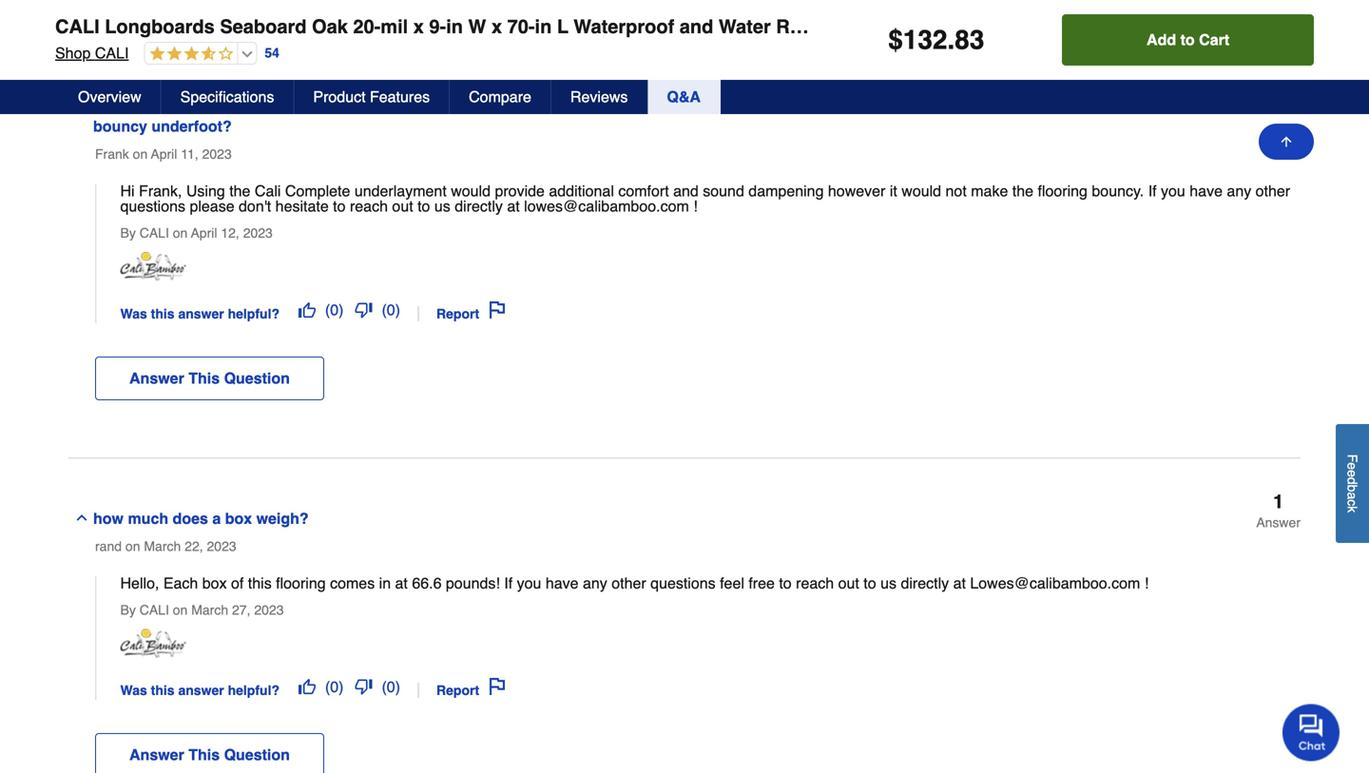 Task type: describe. For each thing, give the bounding box(es) containing it.
dampening
[[749, 182, 824, 200]]

rand's question on march 22, 2023 element
[[68, 490, 1301, 773]]

out inside hi frank,   using the cali complete underlayment would provide additional comfort and sound dampening however it would not make the flooring bouncy. if you have any other questions please don't hesitate to reach out to us directly at lowes@calibamboo.com !
[[392, 197, 413, 215]]

report button for at
[[431, 670, 512, 700]]

and inside hi frank,   using the cali complete underlayment would provide additional comfort and sound dampening however it would not make the flooring bouncy. if you have any other questions please don't hesitate to reach out to us directly at lowes@calibamboo.com !
[[673, 182, 699, 200]]

c
[[1345, 499, 1360, 506]]

cali inside hi frank,   using the cali complete underlayment would provide additional comfort and sound dampening however it would not make the flooring bouncy. if you have any other questions please don't hesitate to reach out to us directly at lowes@calibamboo.com !
[[255, 182, 281, 200]]

2 horizontal spatial at
[[953, 574, 966, 592]]

hi
[[120, 182, 135, 200]]

2 e from the top
[[1345, 470, 1360, 477]]

using
[[186, 182, 225, 200]]

2 horizontal spatial in
[[535, 16, 552, 38]]

bouncy
[[93, 117, 147, 135]]

cali for shop cali
[[95, 44, 129, 62]]

complete inside hi frank,   using the cali complete underlayment would provide additional comfort and sound dampening however it would not make the flooring bouncy. if you have any other questions please don't hesitate to reach out to us directly at lowes@calibamboo.com !
[[285, 182, 350, 200]]

22,
[[185, 538, 203, 554]]

0 horizontal spatial at
[[395, 574, 408, 592]]

product
[[313, 88, 366, 106]]

a inside button
[[1345, 492, 1360, 499]]

report button for provide
[[431, 294, 512, 323]]

flooring inside the 'cali's answer on march 27, 2023' element
[[276, 574, 326, 592]]

frank on april 11, 2023
[[95, 146, 232, 162]]

would using cali complete underlayment with the longboard planks that already have an underlayer make the floor soft and bouncy underfoot? button
[[68, 77, 1054, 139]]

70-
[[507, 16, 535, 38]]

specifications button
[[161, 80, 294, 114]]

longboard
[[460, 95, 539, 112]]

was for hello,   each box of this flooring comes in at 66.6 pounds! if you have any other questions feel free to reach out to us directly at lowes@calibamboo.com !
[[120, 683, 147, 698]]

reach inside the 'cali's answer on march 27, 2023' element
[[796, 574, 834, 592]]

bouncy.
[[1092, 182, 1144, 200]]

answer this question button for box
[[95, 733, 324, 773]]

hello,
[[120, 574, 159, 592]]

out inside the 'cali's answer on march 27, 2023' element
[[838, 574, 859, 592]]

have inside would using cali complete underlayment with the longboard planks that already have an underlayer make the floor soft and bouncy underfoot?
[[686, 95, 720, 112]]

please
[[190, 197, 234, 215]]

q&a
[[667, 88, 701, 106]]

have inside the 'cali's answer on march 27, 2023' element
[[546, 574, 579, 592]]

report for at
[[436, 683, 479, 698]]

interlocking
[[867, 16, 975, 38]]

any inside hi frank,   using the cali complete underlayment would provide additional comfort and sound dampening however it would not make the flooring bouncy. if you have any other questions please don't hesitate to reach out to us directly at lowes@calibamboo.com !
[[1227, 182, 1252, 200]]

this for box
[[189, 746, 220, 764]]

1 horizontal spatial in
[[446, 16, 463, 38]]

1 vertical spatial march
[[191, 602, 228, 617]]

using
[[144, 95, 184, 112]]

the right using
[[229, 182, 251, 200]]

1 answer element for hello,   each box of this flooring comes in at 66.6 pounds! if you have any other questions feel free to reach out to us directly at lowes@calibamboo.com !
[[1256, 490, 1301, 530]]

hi frank,   using the cali complete underlayment would provide additional comfort and sound dampening however it would not make the flooring bouncy. if you have any other questions please don't hesitate to reach out to us directly at lowes@calibamboo.com !
[[120, 182, 1291, 215]]

54
[[265, 45, 280, 61]]

other inside hi frank,   using the cali complete underlayment would provide additional comfort and sound dampening however it would not make the flooring bouncy. if you have any other questions please don't hesitate to reach out to us directly at lowes@calibamboo.com !
[[1256, 182, 1291, 200]]

reach inside hi frank,   using the cali complete underlayment would provide additional comfort and sound dampening however it would not make the flooring bouncy. if you have any other questions please don't hesitate to reach out to us directly at lowes@calibamboo.com !
[[350, 197, 388, 215]]

rand
[[95, 538, 122, 554]]

resistant
[[776, 16, 862, 38]]

by cali on april 12, 2023
[[120, 225, 273, 241]]

add to cart button
[[1062, 14, 1314, 66]]

answer for box
[[178, 683, 224, 698]]

(26.62-
[[1237, 16, 1297, 38]]

free
[[749, 574, 775, 592]]

answer this question for box
[[129, 746, 290, 764]]

reviews
[[570, 88, 628, 106]]

1 would from the left
[[451, 182, 491, 200]]

on down the each
[[173, 602, 188, 617]]

sq
[[1297, 16, 1319, 38]]

product features
[[313, 88, 430, 106]]

2023 right 22,
[[207, 538, 236, 554]]

mil
[[381, 16, 408, 38]]

helpful? for cali
[[228, 306, 280, 321]]

how
[[93, 509, 124, 527]]

66.6
[[412, 574, 442, 592]]

that
[[596, 95, 624, 112]]

flag image
[[489, 678, 506, 695]]

ft/
[[1324, 16, 1342, 38]]

product features button
[[294, 80, 450, 114]]

cali up shop
[[55, 16, 100, 38]]

1 x from the left
[[413, 16, 424, 38]]

k
[[1345, 506, 1360, 513]]

soft
[[937, 95, 965, 112]]

a inside button
[[212, 509, 221, 527]]

cali for by cali on march 27, 2023
[[140, 602, 169, 617]]

pounds!
[[446, 574, 500, 592]]

frank
[[95, 146, 129, 162]]

the right with
[[433, 95, 456, 112]]

20-
[[353, 16, 381, 38]]

shop
[[55, 44, 91, 62]]

plank
[[1099, 16, 1150, 38]]

with
[[398, 95, 429, 112]]

weigh?
[[256, 509, 309, 527]]

frank,
[[139, 182, 182, 200]]

132
[[903, 25, 948, 55]]

add to cart
[[1147, 31, 1230, 48]]

was this answer helpful? for box
[[120, 683, 283, 698]]

would
[[93, 95, 139, 112]]

of
[[231, 574, 244, 592]]

by for hi frank,   using the cali complete underlayment would provide additional comfort and sound dampening however it would not make the flooring bouncy. if you have any other questions please don't hesitate to reach out to us directly at lowes@calibamboo.com !
[[120, 225, 136, 241]]

add
[[1147, 31, 1176, 48]]

helpful? for this
[[228, 683, 280, 698]]

luxury
[[980, 16, 1044, 38]]

chat invite button image
[[1283, 703, 1341, 761]]

flooring
[[1155, 16, 1231, 38]]

hesitate
[[275, 197, 329, 215]]

underlayer
[[746, 95, 824, 112]]

12,
[[221, 225, 239, 241]]

longboards
[[105, 16, 215, 38]]

oak
[[312, 16, 348, 38]]

reviews button
[[551, 80, 648, 114]]

feel
[[720, 574, 744, 592]]

how much does a box weigh? button
[[68, 492, 1054, 531]]

chevron up image
[[74, 95, 89, 110]]

and inside would using cali complete underlayment with the longboard planks that already have an underlayer make the floor soft and bouncy underfoot?
[[969, 95, 996, 112]]

l
[[557, 16, 569, 38]]

f
[[1345, 454, 1360, 462]]

the left floor
[[872, 95, 894, 112]]

83
[[955, 25, 985, 55]]

features
[[370, 88, 430, 106]]

us inside the 'cali's answer on march 27, 2023' element
[[881, 574, 897, 592]]

d
[[1345, 477, 1360, 485]]

! inside hi frank,   using the cali complete underlayment would provide additional comfort and sound dampening however it would not make the flooring bouncy. if you have any other questions please don't hesitate to reach out to us directly at lowes@calibamboo.com !
[[693, 197, 698, 215]]

question for cali
[[224, 369, 290, 387]]

each
[[163, 574, 198, 592]]

w
[[468, 16, 486, 38]]

was for hi frank,   using the cali complete underlayment would provide additional comfort and sound dampening however it would not make the flooring bouncy. if you have any other questions please don't hesitate to reach out to us directly at lowes@calibamboo.com !
[[120, 306, 147, 321]]

$
[[888, 25, 903, 55]]

cali longboards seaboard oak 20-mil x 9-in w x 70-in l waterproof and water resistant interlocking luxury vinyl plank flooring (26.62-sq ft/ ca
[[55, 16, 1369, 38]]

27,
[[232, 602, 251, 617]]

answer this question for using
[[129, 369, 290, 387]]

already
[[628, 95, 681, 112]]

directly inside hi frank,   using the cali complete underlayment would provide additional comfort and sound dampening however it would not make the flooring bouncy. if you have any other questions please don't hesitate to reach out to us directly at lowes@calibamboo.com !
[[455, 197, 503, 215]]



Task type: locate. For each thing, give the bounding box(es) containing it.
0 vertical spatial this
[[151, 306, 175, 321]]

2 vertical spatial have
[[546, 574, 579, 592]]

and
[[680, 16, 714, 38], [969, 95, 996, 112], [673, 182, 699, 200]]

march down much
[[144, 538, 181, 554]]

1 was from the top
[[120, 306, 147, 321]]

flooring
[[1038, 182, 1088, 200], [276, 574, 326, 592]]

have
[[686, 95, 720, 112], [1190, 182, 1223, 200], [546, 574, 579, 592]]

0 vertical spatial flooring
[[1038, 182, 1088, 200]]

0 vertical spatial cali image
[[120, 252, 186, 282]]

cali
[[188, 95, 216, 112], [255, 182, 281, 200]]

cali
[[55, 16, 100, 38], [95, 44, 129, 62], [140, 225, 169, 241], [140, 602, 169, 617]]

2 cali image from the top
[[120, 629, 186, 658]]

2 vertical spatial and
[[673, 182, 699, 200]]

1 horizontal spatial out
[[838, 574, 859, 592]]

and left water
[[680, 16, 714, 38]]

report for provide
[[436, 306, 479, 321]]

2 report button from the top
[[431, 670, 512, 700]]

cali up the underfoot?
[[188, 95, 216, 112]]

0 vertical spatial was this answer helpful?
[[120, 306, 283, 321]]

if inside the 'cali's answer on march 27, 2023' element
[[504, 574, 513, 592]]

helpful? down 27,
[[228, 683, 280, 698]]

underfoot?
[[152, 117, 232, 135]]

0 vertical spatial you
[[1161, 182, 1186, 200]]

1 vertical spatial by
[[120, 602, 136, 617]]

helpful?
[[228, 306, 280, 321], [228, 683, 280, 698]]

this for using
[[189, 369, 220, 387]]

1 vertical spatial was
[[120, 683, 147, 698]]

0 vertical spatial and
[[680, 16, 714, 38]]

by inside cali's answer on april 12, 2023 element
[[120, 225, 136, 241]]

have inside hi frank,   using the cali complete underlayment would provide additional comfort and sound dampening however it would not make the flooring bouncy. if you have any other questions please don't hesitate to reach out to us directly at lowes@calibamboo.com !
[[1190, 182, 1223, 200]]

to inside 'button'
[[1181, 31, 1195, 48]]

1 vertical spatial other
[[612, 574, 646, 592]]

waterproof
[[574, 16, 674, 38]]

on down frank,
[[173, 225, 188, 241]]

report button
[[431, 294, 512, 323], [431, 670, 512, 700]]

frank's question on april 11, 2023 element
[[68, 76, 1301, 459]]

us inside hi frank,   using the cali complete underlayment would provide additional comfort and sound dampening however it would not make the flooring bouncy. if you have any other questions please don't hesitate to reach out to us directly at lowes@calibamboo.com !
[[434, 197, 451, 215]]

0
[[330, 301, 339, 319], [387, 301, 395, 319], [330, 678, 339, 695], [387, 678, 395, 695]]

0 vertical spatial !
[[693, 197, 698, 215]]

1 horizontal spatial flooring
[[1038, 182, 1088, 200]]

rand on march 22, 2023
[[95, 538, 236, 554]]

this inside frank's question on april 11, 2023 element
[[189, 369, 220, 387]]

answer down by cali on march 27, 2023 at left
[[178, 683, 224, 698]]

0 horizontal spatial have
[[546, 574, 579, 592]]

1 vertical spatial box
[[202, 574, 227, 592]]

cali for by cali on april 12, 2023
[[140, 225, 169, 241]]

1 vertical spatial a
[[212, 509, 221, 527]]

underlayment left with
[[294, 95, 394, 112]]

0 vertical spatial questions
[[120, 197, 185, 215]]

1 answer
[[1256, 76, 1301, 115], [1256, 490, 1301, 530]]

2 answer this question button from the top
[[95, 733, 324, 773]]

1 helpful? from the top
[[228, 306, 280, 321]]

0 horizontal spatial reach
[[350, 197, 388, 215]]

by
[[120, 225, 136, 241], [120, 602, 136, 617]]

much
[[128, 509, 168, 527]]

answer this question
[[129, 369, 290, 387], [129, 746, 290, 764]]

cali inside rand's question on march 22, 2023 element
[[140, 602, 169, 617]]

1 horizontal spatial a
[[1345, 492, 1360, 499]]

this inside rand's question on march 22, 2023 element
[[189, 746, 220, 764]]

e up d
[[1345, 462, 1360, 470]]

answer
[[1256, 100, 1301, 115], [129, 369, 184, 387], [1256, 515, 1301, 530], [129, 746, 184, 764]]

in inside the 'cali's answer on march 27, 2023' element
[[379, 574, 391, 592]]

x
[[413, 16, 424, 38], [492, 16, 502, 38]]

was this answer helpful? down by cali on april 12, 2023
[[120, 306, 283, 321]]

out
[[392, 197, 413, 215], [838, 574, 859, 592]]

compare button
[[450, 80, 551, 114]]

you right bouncy.
[[1161, 182, 1186, 200]]

cali's answer on april 12, 2023 element
[[95, 182, 1301, 323]]

compare
[[469, 88, 531, 106]]

you inside the 'cali's answer on march 27, 2023' element
[[517, 574, 541, 592]]

by inside the 'cali's answer on march 27, 2023' element
[[120, 602, 136, 617]]

april left 12,
[[191, 225, 217, 241]]

0 vertical spatial answer this question
[[129, 369, 290, 387]]

cali's answer on march 27, 2023 element
[[95, 574, 1301, 700]]

1 vertical spatial any
[[583, 574, 607, 592]]

this inside cali's answer on april 12, 2023 element
[[151, 306, 175, 321]]

1 horizontal spatial make
[[971, 182, 1008, 200]]

ca
[[1348, 16, 1369, 38]]

1 vertical spatial questions
[[651, 574, 716, 592]]

thumb down image for underlayment
[[355, 301, 372, 318]]

box inside button
[[225, 509, 252, 527]]

0 vertical spatial have
[[686, 95, 720, 112]]

2 answer this question from the top
[[129, 746, 290, 764]]

cali image
[[120, 252, 186, 282], [120, 629, 186, 658]]

at inside hi frank,   using the cali complete underlayment would provide additional comfort and sound dampening however it would not make the flooring bouncy. if you have any other questions please don't hesitate to reach out to us directly at lowes@calibamboo.com !
[[507, 197, 520, 215]]

1 vertical spatial was this answer helpful?
[[120, 683, 283, 698]]

2 helpful? from the top
[[228, 683, 280, 698]]

any inside the 'cali's answer on march 27, 2023' element
[[583, 574, 607, 592]]

answer inside rand's question on march 22, 2023 element
[[178, 683, 224, 698]]

would left the provide
[[451, 182, 491, 200]]

1 for hello,   each box of this flooring comes in at 66.6 pounds! if you have any other questions feel free to reach out to us directly at lowes@calibamboo.com !
[[1273, 490, 1284, 512]]

1 1 answer element from the top
[[1256, 76, 1301, 115]]

1 answer left the k
[[1256, 490, 1301, 530]]

us
[[434, 197, 451, 215], [881, 574, 897, 592]]

april left 11,
[[151, 146, 177, 162]]

1 vertical spatial report button
[[431, 670, 512, 700]]

2 report from the top
[[436, 683, 479, 698]]

1 vertical spatial this
[[189, 746, 220, 764]]

2023 right 11,
[[202, 146, 232, 162]]

provide
[[495, 182, 545, 200]]

cart
[[1199, 31, 1230, 48]]

2023 down don't
[[243, 225, 273, 241]]

1 was this answer helpful? from the top
[[120, 306, 283, 321]]

does
[[173, 509, 208, 527]]

floor
[[899, 95, 932, 112]]

2 vertical spatial this
[[151, 683, 175, 698]]

cali right shop
[[95, 44, 129, 62]]

1 vertical spatial helpful?
[[228, 683, 280, 698]]

1 vertical spatial this
[[248, 574, 272, 592]]

1 answer for hi frank,   using the cali complete underlayment would provide additional comfort and sound dampening however it would not make the flooring bouncy. if you have any other questions please don't hesitate to reach out to us directly at lowes@calibamboo.com !
[[1256, 76, 1301, 115]]

0 vertical spatial question
[[224, 369, 290, 387]]

was inside the 'cali's answer on march 27, 2023' element
[[120, 683, 147, 698]]

0 horizontal spatial would
[[451, 182, 491, 200]]

0 vertical spatial other
[[1256, 182, 1291, 200]]

box inside the 'cali's answer on march 27, 2023' element
[[202, 574, 227, 592]]

at
[[507, 197, 520, 215], [395, 574, 408, 592], [953, 574, 966, 592]]

answer this question inside rand's question on march 22, 2023 element
[[129, 746, 290, 764]]

cali right please
[[255, 182, 281, 200]]

1 vertical spatial report
[[436, 683, 479, 698]]

was this answer helpful? inside cali's answer on april 12, 2023 element
[[120, 306, 283, 321]]

1 vertical spatial thumb down image
[[355, 678, 372, 695]]

1 vertical spatial cali
[[255, 182, 281, 200]]

1 report from the top
[[436, 306, 479, 321]]

! right lowes@calibamboo.com
[[1145, 574, 1149, 592]]

2023
[[202, 146, 232, 162], [243, 225, 273, 241], [207, 538, 236, 554], [254, 602, 284, 617]]

march
[[144, 538, 181, 554], [191, 602, 228, 617]]

2 x from the left
[[492, 16, 502, 38]]

2 would from the left
[[902, 182, 941, 200]]

2 was this answer helpful? from the top
[[120, 683, 283, 698]]

0 vertical spatial april
[[151, 146, 177, 162]]

2 thumb up image from the top
[[298, 678, 316, 695]]

answer this question button
[[95, 356, 324, 400], [95, 733, 324, 773]]

if inside hi frank,   using the cali complete underlayment would provide additional comfort and sound dampening however it would not make the flooring bouncy. if you have any other questions please don't hesitate to reach out to us directly at lowes@calibamboo.com !
[[1148, 182, 1157, 200]]

directly inside the 'cali's answer on march 27, 2023' element
[[901, 574, 949, 592]]

march left 27,
[[191, 602, 228, 617]]

!
[[693, 197, 698, 215], [1145, 574, 1149, 592]]

0 vertical spatial report button
[[431, 294, 512, 323]]

9-
[[429, 16, 446, 38]]

arrow up image
[[1279, 134, 1294, 149]]

underlayment down with
[[355, 182, 447, 200]]

in right comes
[[379, 574, 391, 592]]

(
[[325, 301, 330, 319], [382, 301, 387, 319], [325, 678, 330, 695], [382, 678, 387, 695]]

0 vertical spatial directly
[[455, 197, 503, 215]]

2 1 answer element from the top
[[1256, 490, 1301, 530]]

1 horizontal spatial at
[[507, 197, 520, 215]]

have left an
[[686, 95, 720, 112]]

and right the soft
[[969, 95, 996, 112]]

1 answer inside frank's question on april 11, 2023 element
[[1256, 76, 1301, 115]]

report left flag image
[[436, 683, 479, 698]]

0 vertical spatial underlayment
[[294, 95, 394, 112]]

helpful? down 12,
[[228, 306, 280, 321]]

x left 9-
[[413, 16, 424, 38]]

complete inside would using cali complete underlayment with the longboard planks that already have an underlayer make the floor soft and bouncy underfoot?
[[221, 95, 290, 112]]

2 question from the top
[[224, 746, 290, 764]]

1 horizontal spatial questions
[[651, 574, 716, 592]]

comfort
[[618, 182, 669, 200]]

cali inside would using cali complete underlayment with the longboard planks that already have an underlayer make the floor soft and bouncy underfoot?
[[188, 95, 216, 112]]

1 vertical spatial cali image
[[120, 629, 186, 658]]

0 vertical spatial reach
[[350, 197, 388, 215]]

1 vertical spatial reach
[[796, 574, 834, 592]]

1 vertical spatial out
[[838, 574, 859, 592]]

was this answer helpful? down by cali on march 27, 2023 at left
[[120, 683, 283, 698]]

2 horizontal spatial have
[[1190, 182, 1223, 200]]

answer this question button inside frank's question on april 11, 2023 element
[[95, 356, 324, 400]]

questions up by cali on april 12, 2023
[[120, 197, 185, 215]]

1 vertical spatial answer this question button
[[95, 733, 324, 773]]

1 vertical spatial and
[[969, 95, 996, 112]]

0 horizontal spatial directly
[[455, 197, 503, 215]]

1 vertical spatial have
[[1190, 182, 1223, 200]]

1 vertical spatial thumb up image
[[298, 678, 316, 695]]

lowes@calibamboo.com
[[524, 197, 689, 215]]

report left flag icon
[[436, 306, 479, 321]]

thumb down image for comes
[[355, 678, 372, 695]]

1 answer this question from the top
[[129, 369, 290, 387]]

question
[[224, 369, 290, 387], [224, 746, 290, 764]]

thumb up image for flooring
[[298, 678, 316, 695]]

1 horizontal spatial other
[[1256, 182, 1291, 200]]

2 1 from the top
[[1273, 490, 1284, 512]]

2023 right 27,
[[254, 602, 284, 617]]

1 inside rand's question on march 22, 2023 element
[[1273, 490, 1284, 512]]

0 vertical spatial cali
[[188, 95, 216, 112]]

$ 132 . 83
[[888, 25, 985, 55]]

make right not
[[971, 182, 1008, 200]]

thumb down image
[[355, 301, 372, 318], [355, 678, 372, 695]]

a up the k
[[1345, 492, 1360, 499]]

flooring left bouncy.
[[1038, 182, 1088, 200]]

lowes@calibamboo.com
[[970, 574, 1140, 592]]

complete right don't
[[285, 182, 350, 200]]

complete down 54
[[221, 95, 290, 112]]

by for hello,   each box of this flooring comes in at 66.6 pounds! if you have any other questions feel free to reach out to us directly at lowes@calibamboo.com !
[[120, 602, 136, 617]]

answer down by cali on april 12, 2023
[[178, 306, 224, 321]]

1 this from the top
[[189, 369, 220, 387]]

1 vertical spatial you
[[517, 574, 541, 592]]

would right it
[[902, 182, 941, 200]]

if right bouncy.
[[1148, 182, 1157, 200]]

2 1 answer from the top
[[1256, 490, 1301, 530]]

1 by from the top
[[120, 225, 136, 241]]

1 horizontal spatial if
[[1148, 182, 1157, 200]]

.
[[948, 25, 955, 55]]

1 vertical spatial question
[[224, 746, 290, 764]]

2 was from the top
[[120, 683, 147, 698]]

in left l
[[535, 16, 552, 38]]

1 vertical spatial answer
[[178, 683, 224, 698]]

box
[[225, 509, 252, 527], [202, 574, 227, 592]]

thumb up image for complete
[[298, 301, 316, 318]]

report button inside cali's answer on april 12, 2023 element
[[431, 294, 512, 323]]

helpful? inside the 'cali's answer on march 27, 2023' element
[[228, 683, 280, 698]]

on right rand
[[125, 538, 140, 554]]

specifications
[[180, 88, 274, 106]]

box left weigh?
[[225, 509, 252, 527]]

answer inside frank's question on april 11, 2023 element
[[178, 306, 224, 321]]

thumb down image inside the 'cali's answer on march 27, 2023' element
[[355, 678, 372, 695]]

1 answer element up arrow up "icon"
[[1256, 76, 1301, 115]]

overview button
[[59, 80, 161, 114]]

if right pounds! on the left
[[504, 574, 513, 592]]

1 1 answer from the top
[[1256, 76, 1301, 115]]

0 vertical spatial thumb down image
[[355, 301, 372, 318]]

would
[[451, 182, 491, 200], [902, 182, 941, 200]]

1 answer for hello,   each box of this flooring comes in at 66.6 pounds! if you have any other questions feel free to reach out to us directly at lowes@calibamboo.com !
[[1256, 490, 1301, 530]]

1 thumb up image from the top
[[298, 301, 316, 318]]

0 horizontal spatial march
[[144, 538, 181, 554]]

have down how much does a box weigh? button
[[546, 574, 579, 592]]

1 1 from the top
[[1273, 76, 1284, 97]]

thumb up image
[[298, 301, 316, 318], [298, 678, 316, 695]]

in left w on the left top of page
[[446, 16, 463, 38]]

1 horizontal spatial you
[[1161, 182, 1186, 200]]

reach
[[350, 197, 388, 215], [796, 574, 834, 592]]

1 answer up arrow up "icon"
[[1256, 76, 1301, 115]]

cali image inside frank's question on april 11, 2023 element
[[120, 252, 186, 282]]

directly
[[455, 197, 503, 215], [901, 574, 949, 592]]

0 horizontal spatial any
[[583, 574, 607, 592]]

0 vertical spatial box
[[225, 509, 252, 527]]

1 question from the top
[[224, 369, 290, 387]]

2 by from the top
[[120, 602, 136, 617]]

report inside cali's answer on april 12, 2023 element
[[436, 306, 479, 321]]

flag image
[[489, 301, 506, 318]]

make inside hi frank,   using the cali complete underlayment would provide additional comfort and sound dampening however it would not make the flooring bouncy. if you have any other questions please don't hesitate to reach out to us directly at lowes@calibamboo.com !
[[971, 182, 1008, 200]]

1 report button from the top
[[431, 294, 512, 323]]

1 vertical spatial us
[[881, 574, 897, 592]]

1 vertical spatial if
[[504, 574, 513, 592]]

1 horizontal spatial have
[[686, 95, 720, 112]]

seaboard
[[220, 16, 307, 38]]

you inside hi frank,   using the cali complete underlayment would provide additional comfort and sound dampening however it would not make the flooring bouncy. if you have any other questions please don't hesitate to reach out to us directly at lowes@calibamboo.com !
[[1161, 182, 1186, 200]]

cali down hello,
[[140, 602, 169, 617]]

f e e d b a c k button
[[1336, 424, 1369, 543]]

on right frank
[[133, 146, 148, 162]]

1 horizontal spatial april
[[191, 225, 217, 241]]

11,
[[181, 146, 198, 162]]

by cali on march 27, 2023
[[120, 602, 284, 617]]

by down hello,
[[120, 602, 136, 617]]

other inside the 'cali's answer on march 27, 2023' element
[[612, 574, 646, 592]]

chevron up image
[[74, 510, 89, 525]]

cali image down by cali on march 27, 2023 at left
[[120, 629, 186, 658]]

3.6 stars image
[[145, 46, 233, 63]]

x right w on the left top of page
[[492, 16, 502, 38]]

0 horizontal spatial april
[[151, 146, 177, 162]]

complete
[[221, 95, 290, 112], [285, 182, 350, 200]]

a right does
[[212, 509, 221, 527]]

this right of
[[248, 574, 272, 592]]

other
[[1256, 182, 1291, 200], [612, 574, 646, 592]]

0 horizontal spatial us
[[434, 197, 451, 215]]

1 answer from the top
[[178, 306, 224, 321]]

you right pounds! on the left
[[517, 574, 541, 592]]

cali down frank,
[[140, 225, 169, 241]]

b
[[1345, 485, 1360, 492]]

0 vertical spatial 1
[[1273, 76, 1284, 97]]

! inside the 'cali's answer on march 27, 2023' element
[[1145, 574, 1149, 592]]

this
[[189, 369, 220, 387], [189, 746, 220, 764]]

this down by cali on march 27, 2023 at left
[[151, 683, 175, 698]]

make right underlayer
[[828, 95, 867, 112]]

the right not
[[1013, 182, 1034, 200]]

0 vertical spatial answer
[[178, 306, 224, 321]]

e up b at the right of page
[[1345, 470, 1360, 477]]

was inside cali's answer on april 12, 2023 element
[[120, 306, 147, 321]]

1 answer element inside rand's question on march 22, 2023 element
[[1256, 490, 1301, 530]]

and left sound
[[673, 182, 699, 200]]

questions left feel at bottom right
[[651, 574, 716, 592]]

cali image down by cali on april 12, 2023
[[120, 252, 186, 282]]

hello,   each box of this flooring comes in at 66.6 pounds! if you have any other questions feel free to reach out to us directly at lowes@calibamboo.com !
[[120, 574, 1149, 592]]

1 answer element for hi frank,   using the cali complete underlayment would provide additional comfort and sound dampening however it would not make the flooring bouncy. if you have any other questions please don't hesitate to reach out to us directly at lowes@calibamboo.com !
[[1256, 76, 1301, 115]]

reach right free
[[796, 574, 834, 592]]

box left of
[[202, 574, 227, 592]]

1 horizontal spatial cali
[[255, 182, 281, 200]]

report
[[436, 306, 479, 321], [436, 683, 479, 698]]

any
[[1227, 182, 1252, 200], [583, 574, 607, 592]]

1 vertical spatial answer this question
[[129, 746, 290, 764]]

2 answer from the top
[[178, 683, 224, 698]]

the
[[433, 95, 456, 112], [872, 95, 894, 112], [229, 182, 251, 200], [1013, 182, 1034, 200]]

have right bouncy.
[[1190, 182, 1223, 200]]

1 cali image from the top
[[120, 252, 186, 282]]

reach right hesitate
[[350, 197, 388, 215]]

helpful? inside cali's answer on april 12, 2023 element
[[228, 306, 280, 321]]

0 vertical spatial march
[[144, 538, 181, 554]]

1 answer element left the k
[[1256, 490, 1301, 530]]

cali image for frank,
[[120, 252, 186, 282]]

cali inside frank's question on april 11, 2023 element
[[140, 225, 169, 241]]

cali image inside rand's question on march 22, 2023 element
[[120, 629, 186, 658]]

0 vertical spatial thumb up image
[[298, 301, 316, 318]]

was
[[120, 306, 147, 321], [120, 683, 147, 698]]

0 horizontal spatial make
[[828, 95, 867, 112]]

by down the hi
[[120, 225, 136, 241]]

0 vertical spatial out
[[392, 197, 413, 215]]

1 vertical spatial 1
[[1273, 490, 1284, 512]]

! left sound
[[693, 197, 698, 215]]

1 for hi frank,   using the cali complete underlayment would provide additional comfort and sound dampening however it would not make the flooring bouncy. if you have any other questions please don't hesitate to reach out to us directly at lowes@calibamboo.com !
[[1273, 76, 1284, 97]]

underlayment inside would using cali complete underlayment with the longboard planks that already have an underlayer make the floor soft and bouncy underfoot?
[[294, 95, 394, 112]]

this for box
[[151, 683, 175, 698]]

answer for using
[[178, 306, 224, 321]]

an
[[724, 95, 742, 112]]

0 horizontal spatial you
[[517, 574, 541, 592]]

1 up arrow up "icon"
[[1273, 76, 1284, 97]]

0 vertical spatial this
[[189, 369, 220, 387]]

0 horizontal spatial out
[[392, 197, 413, 215]]

0 vertical spatial if
[[1148, 182, 1157, 200]]

overview
[[78, 88, 141, 106]]

0 vertical spatial was
[[120, 306, 147, 321]]

0 horizontal spatial if
[[504, 574, 513, 592]]

1 answer this question button from the top
[[95, 356, 324, 400]]

0 vertical spatial us
[[434, 197, 451, 215]]

answer this question button for using
[[95, 356, 324, 400]]

question for this
[[224, 746, 290, 764]]

you
[[1161, 182, 1186, 200], [517, 574, 541, 592]]

0 vertical spatial report
[[436, 306, 479, 321]]

don't
[[239, 197, 271, 215]]

0 horizontal spatial flooring
[[276, 574, 326, 592]]

planks
[[543, 95, 592, 112]]

not
[[946, 182, 967, 200]]

report inside the 'cali's answer on march 27, 2023' element
[[436, 683, 479, 698]]

it
[[890, 182, 898, 200]]

report button inside the 'cali's answer on march 27, 2023' element
[[431, 670, 512, 700]]

shop cali
[[55, 44, 129, 62]]

2 thumb down image from the top
[[355, 678, 372, 695]]

if
[[1148, 182, 1157, 200], [504, 574, 513, 592]]

1 thumb down image from the top
[[355, 301, 372, 318]]

was this answer helpful? for using
[[120, 306, 283, 321]]

0 horizontal spatial questions
[[120, 197, 185, 215]]

would using cali complete underlayment with the longboard planks that already have an underlayer make the floor soft and bouncy underfoot?
[[93, 95, 996, 135]]

underlayment inside hi frank,   using the cali complete underlayment would provide additional comfort and sound dampening however it would not make the flooring bouncy. if you have any other questions please don't hesitate to reach out to us directly at lowes@calibamboo.com !
[[355, 182, 447, 200]]

q&a button
[[648, 80, 721, 114]]

flooring left comes
[[276, 574, 326, 592]]

this down by cali on april 12, 2023
[[151, 306, 175, 321]]

sound
[[703, 182, 744, 200]]

1 vertical spatial complete
[[285, 182, 350, 200]]

0 horizontal spatial a
[[212, 509, 221, 527]]

however
[[828, 182, 886, 200]]

1 vertical spatial 1 answer element
[[1256, 490, 1301, 530]]

questions inside hi frank,   using the cali complete underlayment would provide additional comfort and sound dampening however it would not make the flooring bouncy. if you have any other questions please don't hesitate to reach out to us directly at lowes@calibamboo.com !
[[120, 197, 185, 215]]

1 left "c"
[[1273, 490, 1284, 512]]

)
[[339, 301, 344, 319], [395, 301, 400, 319], [339, 678, 344, 695], [395, 678, 400, 695]]

e
[[1345, 462, 1360, 470], [1345, 470, 1360, 477]]

flooring inside hi frank,   using the cali complete underlayment would provide additional comfort and sound dampening however it would not make the flooring bouncy. if you have any other questions please don't hesitate to reach out to us directly at lowes@calibamboo.com !
[[1038, 182, 1088, 200]]

answer this question inside frank's question on april 11, 2023 element
[[129, 369, 290, 387]]

1 answer inside rand's question on march 22, 2023 element
[[1256, 490, 1301, 530]]

2 this from the top
[[189, 746, 220, 764]]

this for using
[[151, 306, 175, 321]]

0 vertical spatial by
[[120, 225, 136, 241]]

make
[[828, 95, 867, 112], [971, 182, 1008, 200]]

thumb up image inside cali's answer on april 12, 2023 element
[[298, 301, 316, 318]]

cali image for each
[[120, 629, 186, 658]]

make inside would using cali complete underlayment with the longboard planks that already have an underlayer make the floor soft and bouncy underfoot?
[[828, 95, 867, 112]]

questions inside the 'cali's answer on march 27, 2023' element
[[651, 574, 716, 592]]

vinyl
[[1049, 16, 1094, 38]]

1 e from the top
[[1345, 462, 1360, 470]]

thumb up image inside the 'cali's answer on march 27, 2023' element
[[298, 678, 316, 695]]

1 horizontal spatial !
[[1145, 574, 1149, 592]]

how much does a box weigh?
[[93, 509, 309, 527]]

f e e d b a c k
[[1345, 454, 1360, 513]]

1 answer element
[[1256, 76, 1301, 115], [1256, 490, 1301, 530]]

was this answer helpful? inside the 'cali's answer on march 27, 2023' element
[[120, 683, 283, 698]]

1 vertical spatial !
[[1145, 574, 1149, 592]]



Task type: vqa. For each thing, say whether or not it's contained in the screenshot.
left do
no



